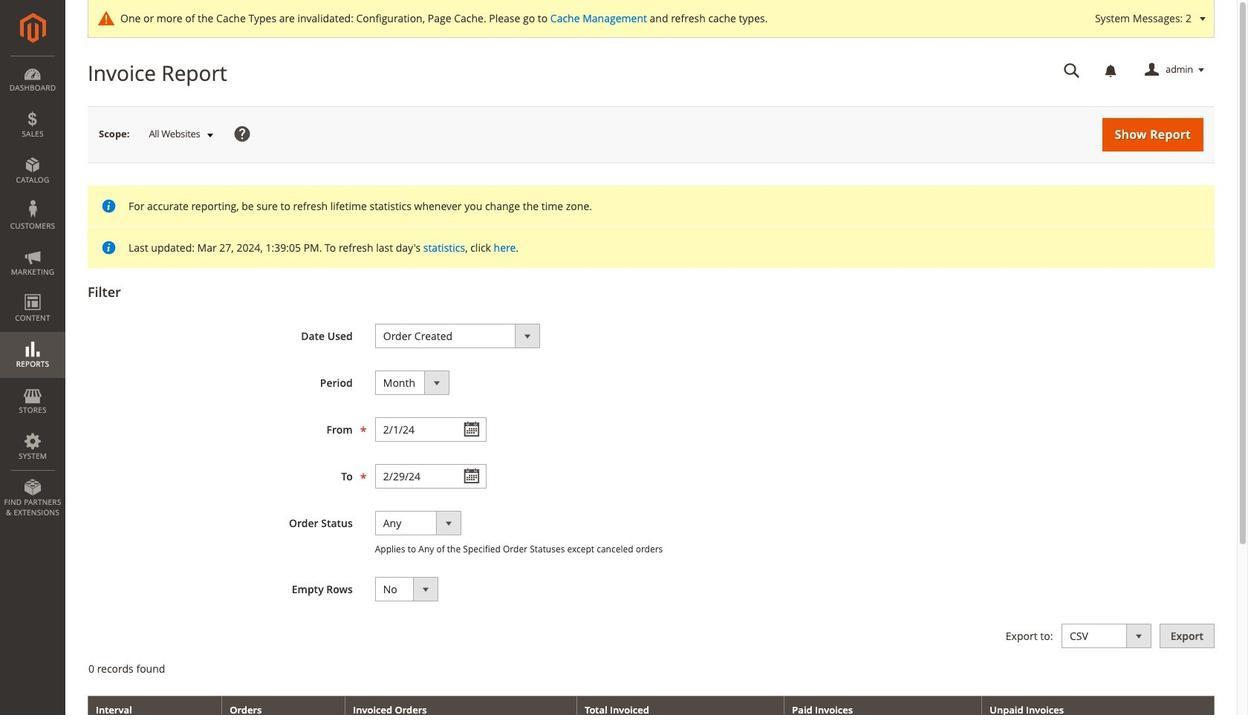 Task type: locate. For each thing, give the bounding box(es) containing it.
menu bar
[[0, 56, 65, 526]]

None text field
[[375, 418, 487, 442]]

None text field
[[1054, 57, 1091, 83], [375, 464, 487, 489], [1054, 57, 1091, 83], [375, 464, 487, 489]]

magento admin panel image
[[20, 13, 46, 43]]



